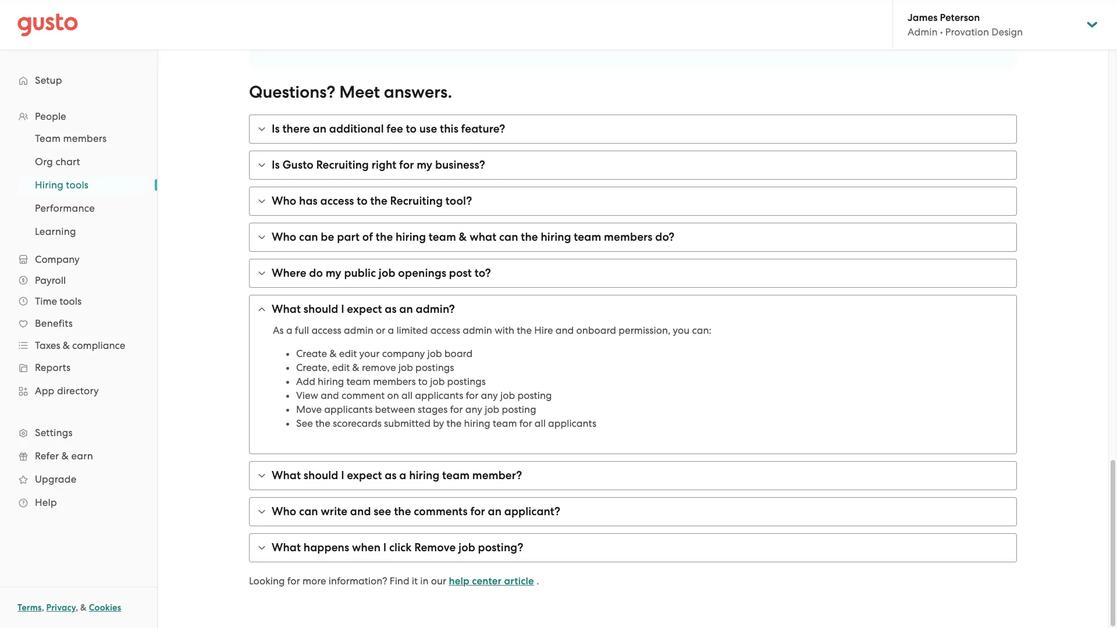 Task type: locate. For each thing, give the bounding box(es) containing it.
for inside dropdown button
[[399, 158, 414, 172]]

can for who can be part of the hiring team & what can the hiring team members do?
[[299, 231, 318, 244]]

what happens when i click remove job posting? button
[[250, 534, 1017, 562]]

2 as from the top
[[385, 469, 397, 483]]

what inside what happens when i click remove job posting? dropdown button
[[272, 541, 301, 555]]

1 what from the top
[[272, 303, 301, 316]]

who can write and see the comments for an applicant?
[[272, 505, 561, 519]]

app
[[35, 385, 54, 397]]

1 vertical spatial posting
[[502, 404, 537, 416]]

2 vertical spatial i
[[384, 541, 387, 555]]

what up as
[[272, 303, 301, 316]]

1 vertical spatial who
[[272, 231, 297, 244]]

1 vertical spatial all
[[535, 418, 546, 430]]

0 horizontal spatial an
[[313, 122, 327, 136]]

admin down what should i expect as an admin?
[[344, 325, 374, 337]]

0 vertical spatial is
[[272, 122, 280, 136]]

an up limited
[[400, 303, 413, 316]]

my inside dropdown button
[[326, 267, 342, 280]]

a right the "or"
[[388, 325, 394, 337]]

2 admin from the left
[[463, 325, 493, 337]]

2 horizontal spatial to
[[418, 376, 428, 388]]

i left click
[[384, 541, 387, 555]]

0 vertical spatial i
[[341, 303, 344, 316]]

privacy
[[46, 603, 76, 614]]

between
[[375, 404, 416, 416]]

edit
[[339, 348, 357, 360], [332, 362, 350, 374]]

as up the "or"
[[385, 303, 397, 316]]

edit right create,
[[332, 362, 350, 374]]

tools up performance link
[[66, 179, 89, 191]]

our
[[431, 576, 447, 587]]

recruiting left tool?
[[390, 194, 443, 208]]

recruiting
[[316, 158, 369, 172], [390, 194, 443, 208]]

questions?
[[249, 82, 336, 102]]

expect up the "or"
[[347, 303, 382, 316]]

0 horizontal spatial all
[[402, 390, 413, 402]]

list containing team members
[[0, 127, 157, 243]]

performance
[[35, 203, 95, 214]]

2 horizontal spatial and
[[556, 325, 574, 337]]

the
[[371, 194, 388, 208], [376, 231, 393, 244], [521, 231, 538, 244], [517, 325, 532, 337], [316, 418, 331, 430], [447, 418, 462, 430], [394, 505, 411, 519]]

2 vertical spatial to
[[418, 376, 428, 388]]

1 expect from the top
[[347, 303, 382, 316]]

3 who from the top
[[272, 505, 297, 519]]

list
[[0, 106, 157, 515], [0, 127, 157, 243]]

can:
[[693, 325, 712, 337]]

answers.
[[384, 82, 452, 102]]

click
[[389, 541, 412, 555]]

1 vertical spatial expect
[[347, 469, 382, 483]]

where do my public job openings post to? button
[[250, 260, 1017, 288]]

hiring
[[35, 179, 63, 191]]

is left the there
[[272, 122, 280, 136]]

should for what should i expect as a hiring team member?
[[304, 469, 339, 483]]

1 vertical spatial an
[[400, 303, 413, 316]]

0 horizontal spatial my
[[326, 267, 342, 280]]

team up member?
[[493, 418, 517, 430]]

i down public on the left of the page
[[341, 303, 344, 316]]

where do my public job openings post to?
[[272, 267, 491, 280]]

, left privacy
[[42, 603, 44, 614]]

as for an
[[385, 303, 397, 316]]

1 vertical spatial applicants
[[324, 404, 373, 416]]

members down people dropdown button
[[63, 133, 107, 144]]

2 vertical spatial an
[[488, 505, 502, 519]]

1 vertical spatial as
[[385, 469, 397, 483]]

for inside dropdown button
[[471, 505, 485, 519]]

0 vertical spatial my
[[417, 158, 433, 172]]

create
[[296, 348, 327, 360]]

a right as
[[286, 325, 293, 337]]

0 vertical spatial an
[[313, 122, 327, 136]]

refer
[[35, 451, 59, 462]]

1 horizontal spatial an
[[400, 303, 413, 316]]

1 vertical spatial i
[[341, 469, 344, 483]]

upgrade link
[[12, 469, 146, 490]]

1 as from the top
[[385, 303, 397, 316]]

and right the view
[[321, 390, 339, 402]]

1 horizontal spatial admin
[[463, 325, 493, 337]]

as for a
[[385, 469, 397, 483]]

2 is from the top
[[272, 158, 280, 172]]

and inside dropdown button
[[350, 505, 371, 519]]

0 vertical spatial expect
[[347, 303, 382, 316]]

1 vertical spatial is
[[272, 158, 280, 172]]

has
[[299, 194, 318, 208]]

2 vertical spatial who
[[272, 505, 297, 519]]

my right "do" on the top
[[326, 267, 342, 280]]

1 vertical spatial to
[[357, 194, 368, 208]]

0 vertical spatial tools
[[66, 179, 89, 191]]

1 is from the top
[[272, 122, 280, 136]]

members up on
[[373, 376, 416, 388]]

and right hire
[[556, 325, 574, 337]]

remove
[[415, 541, 456, 555]]

what inside what should i expect as an admin? dropdown button
[[272, 303, 301, 316]]

1 should from the top
[[304, 303, 339, 316]]

,
[[42, 603, 44, 614], [76, 603, 78, 614]]

0 horizontal spatial recruiting
[[316, 158, 369, 172]]

who left has on the left top
[[272, 194, 297, 208]]

my
[[417, 158, 433, 172], [326, 267, 342, 280]]

0 vertical spatial to
[[406, 122, 417, 136]]

settings
[[35, 427, 73, 439]]

to
[[406, 122, 417, 136], [357, 194, 368, 208], [418, 376, 428, 388]]

i inside what should i expect as a hiring team member? dropdown button
[[341, 469, 344, 483]]

to inside the create & edit your company job board create, edit & remove job postings add hiring team members to job postings view and comment on all applicants for any job posting move applicants between stages for any job posting see the scorecards submitted by the hiring team for all applicants
[[418, 376, 428, 388]]

tools inside hiring tools link
[[66, 179, 89, 191]]

what up looking
[[272, 541, 301, 555]]

1 who from the top
[[272, 194, 297, 208]]

access right full
[[312, 325, 342, 337]]

, left cookies
[[76, 603, 78, 614]]

1 horizontal spatial applicants
[[415, 390, 464, 402]]

1 vertical spatial and
[[321, 390, 339, 402]]

job
[[379, 267, 396, 280], [428, 348, 442, 360], [399, 362, 413, 374], [430, 376, 445, 388], [501, 390, 515, 402], [485, 404, 500, 416], [459, 541, 476, 555]]

1 vertical spatial should
[[304, 469, 339, 483]]

& right the taxes at the bottom of the page
[[63, 340, 70, 352]]

remove
[[362, 362, 396, 374]]

tools inside time tools "dropdown button"
[[60, 296, 82, 307]]

an down member?
[[488, 505, 502, 519]]

access right has on the left top
[[321, 194, 354, 208]]

1 horizontal spatial and
[[350, 505, 371, 519]]

1 horizontal spatial to
[[406, 122, 417, 136]]

compliance
[[72, 340, 125, 352]]

a inside dropdown button
[[400, 469, 407, 483]]

2 what from the top
[[272, 469, 301, 483]]

earn
[[71, 451, 93, 462]]

part
[[337, 231, 360, 244]]

members inside dropdown button
[[604, 231, 653, 244]]

should
[[304, 303, 339, 316], [304, 469, 339, 483]]

time tools
[[35, 296, 82, 307]]

1 vertical spatial recruiting
[[390, 194, 443, 208]]

1 horizontal spatial all
[[535, 418, 546, 430]]

2 horizontal spatial applicants
[[548, 418, 597, 430]]

what inside what should i expect as a hiring team member? dropdown button
[[272, 469, 301, 483]]

1 vertical spatial tools
[[60, 296, 82, 307]]

i for a
[[341, 469, 344, 483]]

an
[[313, 122, 327, 136], [400, 303, 413, 316], [488, 505, 502, 519]]

access down admin?
[[431, 325, 461, 337]]

tools for hiring tools
[[66, 179, 89, 191]]

1 vertical spatial my
[[326, 267, 342, 280]]

0 vertical spatial members
[[63, 133, 107, 144]]

who can write and see the comments for an applicant? button
[[250, 498, 1017, 526]]

who inside dropdown button
[[272, 505, 297, 519]]

0 vertical spatial all
[[402, 390, 413, 402]]

0 horizontal spatial ,
[[42, 603, 44, 614]]

2 horizontal spatial a
[[400, 469, 407, 483]]

can left be
[[299, 231, 318, 244]]

access
[[321, 194, 354, 208], [312, 325, 342, 337], [431, 325, 461, 337]]

performance link
[[21, 198, 146, 219]]

0 vertical spatial applicants
[[415, 390, 464, 402]]

my left business?
[[417, 158, 433, 172]]

1 vertical spatial what
[[272, 469, 301, 483]]

gusto navigation element
[[0, 50, 157, 533]]

app directory
[[35, 385, 99, 397]]

comment
[[342, 390, 385, 402]]

0 vertical spatial what
[[272, 303, 301, 316]]

who
[[272, 194, 297, 208], [272, 231, 297, 244], [272, 505, 297, 519]]

2 expect from the top
[[347, 469, 382, 483]]

find
[[390, 576, 410, 587]]

help
[[35, 497, 57, 509]]

who up where on the left
[[272, 231, 297, 244]]

1 horizontal spatial my
[[417, 158, 433, 172]]

settings link
[[12, 423, 146, 444]]

right
[[372, 158, 397, 172]]

to inside who has access to the recruiting tool? dropdown button
[[357, 194, 368, 208]]

3 what from the top
[[272, 541, 301, 555]]

2 horizontal spatial an
[[488, 505, 502, 519]]

i inside what should i expect as an admin? dropdown button
[[341, 303, 344, 316]]

1 horizontal spatial ,
[[76, 603, 78, 614]]

1 horizontal spatial a
[[388, 325, 394, 337]]

1 vertical spatial postings
[[447, 376, 486, 388]]

members inside the create & edit your company job board create, edit & remove job postings add hiring team members to job postings view and comment on all applicants for any job posting move applicants between stages for any job posting see the scorecards submitted by the hiring team for all applicants
[[373, 376, 416, 388]]

people
[[35, 111, 66, 122]]

should up write
[[304, 469, 339, 483]]

0 horizontal spatial and
[[321, 390, 339, 402]]

should up full
[[304, 303, 339, 316]]

to right fee
[[406, 122, 417, 136]]

posting
[[518, 390, 552, 402], [502, 404, 537, 416]]

admin left with at the bottom left of the page
[[463, 325, 493, 337]]

0 vertical spatial who
[[272, 194, 297, 208]]

as a full access admin or a limited access admin with the hire and onboard permission, you can:
[[273, 325, 712, 337]]

setup
[[35, 75, 62, 86]]

benefits
[[35, 318, 73, 330]]

who for who can write and see the comments for an applicant?
[[272, 505, 297, 519]]

time
[[35, 296, 57, 307]]

help
[[449, 576, 470, 588]]

i inside what happens when i click remove job posting? dropdown button
[[384, 541, 387, 555]]

members down who has access to the recruiting tool? dropdown button
[[604, 231, 653, 244]]

is
[[272, 122, 280, 136], [272, 158, 280, 172]]

is there an additional fee to use this feature?
[[272, 122, 506, 136]]

& right create
[[330, 348, 337, 360]]

i up write
[[341, 469, 344, 483]]

2 who from the top
[[272, 231, 297, 244]]

openings
[[398, 267, 447, 280]]

who can be part of the hiring team & what can the hiring team members do? button
[[250, 224, 1017, 252]]

1 horizontal spatial members
[[373, 376, 416, 388]]

admin
[[908, 26, 938, 38]]

0 vertical spatial edit
[[339, 348, 357, 360]]

0 vertical spatial as
[[385, 303, 397, 316]]

2 list from the top
[[0, 127, 157, 243]]

as up see
[[385, 469, 397, 483]]

is for is gusto recruiting right for my business?
[[272, 158, 280, 172]]

0 vertical spatial should
[[304, 303, 339, 316]]

a
[[286, 325, 293, 337], [388, 325, 394, 337], [400, 469, 407, 483]]

2 horizontal spatial members
[[604, 231, 653, 244]]

1 list from the top
[[0, 106, 157, 515]]

0 horizontal spatial to
[[357, 194, 368, 208]]

use
[[420, 122, 437, 136]]

edit left your
[[339, 348, 357, 360]]

& left earn
[[62, 451, 69, 462]]

peterson
[[941, 12, 981, 24]]

tools down payroll dropdown button in the left of the page
[[60, 296, 82, 307]]

tools
[[66, 179, 89, 191], [60, 296, 82, 307]]

and left see
[[350, 505, 371, 519]]

to up stages
[[418, 376, 428, 388]]

1 vertical spatial any
[[466, 404, 483, 416]]

2 vertical spatial and
[[350, 505, 371, 519]]

view
[[296, 390, 319, 402]]

more
[[303, 576, 326, 587]]

you
[[673, 325, 690, 337]]

questions? meet answers.
[[249, 82, 452, 102]]

expect up see
[[347, 469, 382, 483]]

•
[[941, 26, 944, 38]]

1 vertical spatial members
[[604, 231, 653, 244]]

what down see
[[272, 469, 301, 483]]

is left gusto at the top left of the page
[[272, 158, 280, 172]]

recruiting down additional
[[316, 158, 369, 172]]

2 , from the left
[[76, 603, 78, 614]]

with
[[495, 325, 515, 337]]

can inside dropdown button
[[299, 505, 318, 519]]

team
[[429, 231, 456, 244], [574, 231, 602, 244], [347, 376, 371, 388], [493, 418, 517, 430], [442, 469, 470, 483]]

0 horizontal spatial admin
[[344, 325, 374, 337]]

for inside looking for more information? find it in our help center article .
[[288, 576, 300, 587]]

a up who can write and see the comments for an applicant?
[[400, 469, 407, 483]]

0 horizontal spatial applicants
[[324, 404, 373, 416]]

and inside the create & edit your company job board create, edit & remove job postings add hiring team members to job postings view and comment on all applicants for any job posting move applicants between stages for any job posting see the scorecards submitted by the hiring team for all applicants
[[321, 390, 339, 402]]

can left write
[[299, 505, 318, 519]]

team members
[[35, 133, 107, 144]]

who left write
[[272, 505, 297, 519]]

2 vertical spatial members
[[373, 376, 416, 388]]

an right the there
[[313, 122, 327, 136]]

hiring
[[396, 231, 426, 244], [541, 231, 572, 244], [318, 376, 344, 388], [464, 418, 491, 430], [409, 469, 440, 483]]

& left what
[[459, 231, 467, 244]]

2 should from the top
[[304, 469, 339, 483]]

2 vertical spatial what
[[272, 541, 301, 555]]

to up of
[[357, 194, 368, 208]]

0 horizontal spatial members
[[63, 133, 107, 144]]



Task type: vqa. For each thing, say whether or not it's contained in the screenshot.
Is
yes



Task type: describe. For each thing, give the bounding box(es) containing it.
refer & earn
[[35, 451, 93, 462]]

people button
[[12, 106, 146, 127]]

0 vertical spatial postings
[[416, 362, 454, 374]]

gusto
[[283, 158, 314, 172]]

do
[[309, 267, 323, 280]]

looking for more information? find it in our help center article .
[[249, 576, 539, 588]]

in
[[421, 576, 429, 587]]

hire
[[535, 325, 553, 337]]

taxes & compliance
[[35, 340, 125, 352]]

team down tool?
[[429, 231, 456, 244]]

admin?
[[416, 303, 455, 316]]

& inside the who can be part of the hiring team & what can the hiring team members do? dropdown button
[[459, 231, 467, 244]]

article
[[504, 576, 534, 588]]

terms link
[[17, 603, 42, 614]]

team
[[35, 133, 61, 144]]

learning link
[[21, 221, 146, 242]]

additional
[[329, 122, 384, 136]]

0 vertical spatial recruiting
[[316, 158, 369, 172]]

what
[[470, 231, 497, 244]]

cookies
[[89, 603, 121, 614]]

taxes & compliance button
[[12, 335, 146, 356]]

job inside dropdown button
[[379, 267, 396, 280]]

tools for time tools
[[60, 296, 82, 307]]

this
[[440, 122, 459, 136]]

privacy link
[[46, 603, 76, 614]]

app directory link
[[12, 381, 146, 402]]

job inside dropdown button
[[459, 541, 476, 555]]

comments
[[414, 505, 468, 519]]

see
[[374, 505, 392, 519]]

0 vertical spatial and
[[556, 325, 574, 337]]

refer & earn link
[[12, 446, 146, 467]]

org chart
[[35, 156, 80, 168]]

onboard
[[577, 325, 617, 337]]

when
[[352, 541, 381, 555]]

be
[[321, 231, 334, 244]]

should for what should i expect as an admin?
[[304, 303, 339, 316]]

hiring tools link
[[21, 175, 146, 196]]

reports
[[35, 362, 71, 374]]

& inside "taxes & compliance" dropdown button
[[63, 340, 70, 352]]

looking
[[249, 576, 285, 587]]

expect for an
[[347, 303, 382, 316]]

your
[[360, 348, 380, 360]]

company
[[35, 254, 80, 265]]

& left cookies button
[[80, 603, 87, 614]]

1 horizontal spatial recruiting
[[390, 194, 443, 208]]

applicant?
[[505, 505, 561, 519]]

of
[[363, 231, 373, 244]]

reports link
[[12, 357, 146, 378]]

public
[[344, 267, 376, 280]]

member?
[[473, 469, 522, 483]]

team down who has access to the recruiting tool? dropdown button
[[574, 231, 602, 244]]

company
[[382, 348, 425, 360]]

it
[[412, 576, 418, 587]]

my inside dropdown button
[[417, 158, 433, 172]]

1 vertical spatial edit
[[332, 362, 350, 374]]

0 vertical spatial any
[[481, 390, 498, 402]]

taxes
[[35, 340, 60, 352]]

expect for a
[[347, 469, 382, 483]]

as
[[273, 325, 284, 337]]

upgrade
[[35, 474, 77, 486]]

who for who can be part of the hiring team & what can the hiring team members do?
[[272, 231, 297, 244]]

write
[[321, 505, 348, 519]]

information?
[[329, 576, 388, 587]]

who can be part of the hiring team & what can the hiring team members do?
[[272, 231, 675, 244]]

limited
[[397, 325, 428, 337]]

hiring tools
[[35, 179, 89, 191]]

business?
[[435, 158, 485, 172]]

what should i expect as an admin? button
[[250, 296, 1017, 324]]

what for what happens when i click remove job posting?
[[272, 541, 301, 555]]

happens
[[304, 541, 349, 555]]

an inside dropdown button
[[488, 505, 502, 519]]

is for is there an additional fee to use this feature?
[[272, 122, 280, 136]]

post
[[449, 267, 472, 280]]

create & edit your company job board create, edit & remove job postings add hiring team members to job postings view and comment on all applicants for any job posting move applicants between stages for any job posting see the scorecards submitted by the hiring team for all applicants
[[296, 348, 597, 430]]

board
[[445, 348, 473, 360]]

team up comments
[[442, 469, 470, 483]]

& inside the refer & earn link
[[62, 451, 69, 462]]

where
[[272, 267, 307, 280]]

chart
[[56, 156, 80, 168]]

i for an
[[341, 303, 344, 316]]

0 horizontal spatial a
[[286, 325, 293, 337]]

is there an additional fee to use this feature? button
[[250, 115, 1017, 143]]

0 vertical spatial posting
[[518, 390, 552, 402]]

what should i expect as a hiring team member?
[[272, 469, 522, 483]]

payroll button
[[12, 270, 146, 291]]

on
[[387, 390, 399, 402]]

setup link
[[12, 70, 146, 91]]

what for what should i expect as an admin?
[[272, 303, 301, 316]]

what should i expect as an admin?
[[272, 303, 455, 316]]

terms , privacy , & cookies
[[17, 603, 121, 614]]

& down your
[[353, 362, 360, 374]]

who has access to the recruiting tool?
[[272, 194, 472, 208]]

can for who can write and see the comments for an applicant?
[[299, 505, 318, 519]]

scorecards
[[333, 418, 382, 430]]

to inside is there an additional fee to use this feature? dropdown button
[[406, 122, 417, 136]]

james
[[908, 12, 938, 24]]

by
[[433, 418, 444, 430]]

stages
[[418, 404, 448, 416]]

fee
[[387, 122, 403, 136]]

the inside dropdown button
[[394, 505, 411, 519]]

who for who has access to the recruiting tool?
[[272, 194, 297, 208]]

what for what should i expect as a hiring team member?
[[272, 469, 301, 483]]

members inside 'link'
[[63, 133, 107, 144]]

move
[[296, 404, 322, 416]]

provation
[[946, 26, 990, 38]]

meet
[[340, 82, 380, 102]]

posting?
[[478, 541, 524, 555]]

feature?
[[461, 122, 506, 136]]

cookies button
[[89, 601, 121, 615]]

home image
[[17, 13, 78, 36]]

there
[[283, 122, 310, 136]]

access inside dropdown button
[[321, 194, 354, 208]]

2 vertical spatial applicants
[[548, 418, 597, 430]]

1 , from the left
[[42, 603, 44, 614]]

do?
[[656, 231, 675, 244]]

1 admin from the left
[[344, 325, 374, 337]]

payroll
[[35, 275, 66, 286]]

learning
[[35, 226, 76, 238]]

time tools button
[[12, 291, 146, 312]]

list containing people
[[0, 106, 157, 515]]

is gusto recruiting right for my business?
[[272, 158, 485, 172]]

team up comment
[[347, 376, 371, 388]]

can right what
[[500, 231, 519, 244]]

create,
[[296, 362, 330, 374]]



